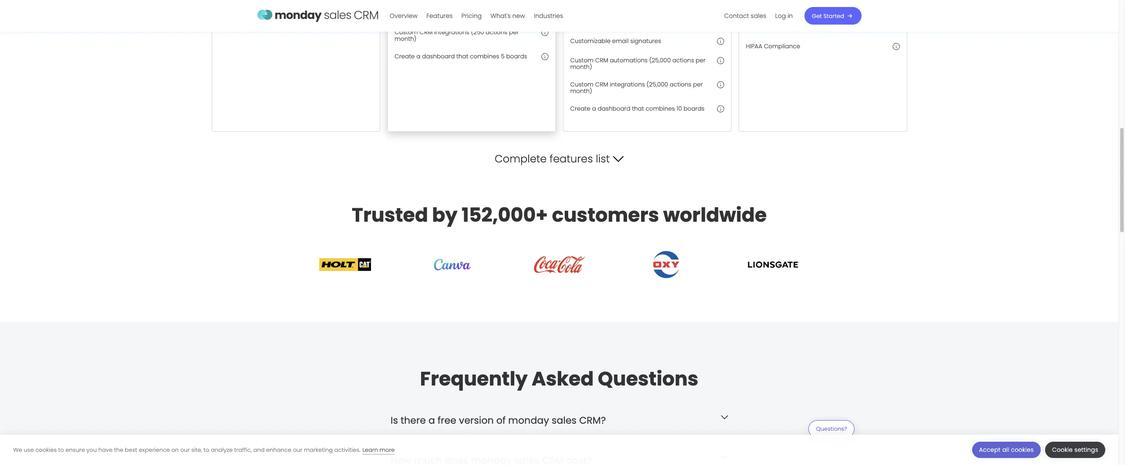 Task type: vqa. For each thing, say whether or not it's contained in the screenshot.
RESOURCES link
no



Task type: describe. For each thing, give the bounding box(es) containing it.
contact sales button
[[720, 9, 771, 23]]

info copy image for create a dashboard based on 1 board
[[366, 5, 373, 12]]

crm for custom crm automations (25,000 actions per month)
[[596, 56, 609, 64]]

what's new
[[491, 11, 526, 20]]

info copy image for create a dashboard that combines 5 boards
[[542, 53, 549, 60]]

marketing
[[304, 446, 333, 454]]

create a dashboard that combines 10 boards
[[571, 104, 705, 113]]

best
[[125, 446, 137, 454]]

multi-
[[746, 23, 763, 31]]

cookie settings button
[[1046, 442, 1106, 458]]

level
[[763, 23, 776, 31]]

started
[[824, 12, 845, 20]]

create a dashboard based on 1 board
[[219, 4, 332, 12]]

custom crm automations (250 actions per month)
[[395, 4, 522, 19]]

custom for custom crm integrations (250 actions per month)
[[395, 28, 418, 36]]

(25,000 for integrations
[[647, 80, 669, 89]]

industries link
[[530, 9, 568, 23]]

list containing contact sales
[[720, 0, 798, 32]]

trusted by 152,000+ customers worldwide
[[352, 202, 767, 228]]

in
[[788, 11, 793, 20]]

0 vertical spatial on
[[301, 4, 309, 12]]

month) for custom crm integrations (250 actions per month)
[[395, 35, 417, 43]]

is there a free version of monday sales crm? button
[[384, 400, 735, 439]]

accept
[[980, 446, 1001, 454]]

list
[[596, 152, 610, 166]]

crm for custom crm automations (250 actions per month)
[[420, 4, 433, 12]]

contact sales
[[725, 11, 767, 20]]

combines for 5
[[470, 52, 500, 61]]

&
[[823, 4, 827, 12]]

signatures
[[631, 37, 662, 45]]

features
[[427, 11, 453, 20]]

by
[[432, 202, 458, 228]]

log
[[776, 11, 786, 20]]

monday.com crm and sales image
[[257, 6, 379, 24]]

actions for custom crm integrations (25,000 actions per month)
[[670, 80, 692, 89]]

automations for (250
[[435, 4, 472, 12]]

1 to from the left
[[58, 446, 64, 454]]

crm for custom crm integrations (250 actions per month)
[[420, 28, 433, 36]]

version
[[459, 414, 494, 428]]

frequently
[[420, 366, 528, 393]]

worldwide
[[664, 202, 767, 228]]

month) for custom crm automations (25,000 actions per month)
[[571, 63, 593, 71]]

a inside dropdown button
[[429, 414, 435, 428]]

accept all cookies button
[[973, 442, 1042, 458]]

we use cookies to ensure you have the best experience on our site, to analyze traffic, and enhance our marketing activities. learn more
[[13, 446, 395, 454]]

multi-level permissions
[[746, 23, 813, 31]]

custom for custom crm automations (250 actions per month)
[[395, 4, 418, 12]]

features
[[550, 152, 593, 166]]

learn more link
[[363, 446, 395, 455]]

2 to from the left
[[204, 446, 209, 454]]

ensure
[[66, 446, 85, 454]]

automations for (25,000
[[610, 56, 648, 64]]

(250 for integrations
[[471, 28, 484, 36]]

site,
[[191, 446, 202, 454]]

integrations for (250
[[435, 28, 470, 36]]

compliance
[[765, 42, 801, 50]]

actions for custom crm automations (25,000 actions per month)
[[673, 56, 695, 64]]

create for create a dashboard that combines 10 boards
[[571, 104, 591, 113]]

accept all cookies
[[980, 446, 1035, 454]]

security
[[798, 4, 821, 12]]

crm?
[[580, 414, 606, 428]]

customizable email signatures
[[571, 37, 662, 45]]

is
[[391, 414, 398, 428]]

permissions
[[778, 23, 813, 31]]

customizable
[[571, 37, 611, 45]]

month) for custom crm integrations (25,000 actions per month)
[[571, 87, 593, 95]]

cookie settings
[[1053, 446, 1099, 454]]

1 our from the left
[[180, 446, 190, 454]]

use
[[24, 446, 34, 454]]

sales inside "button"
[[751, 11, 767, 20]]

10
[[677, 104, 682, 113]]

crm for custom crm integrations (25,000 actions per month)
[[596, 80, 609, 89]]

questions
[[598, 366, 699, 393]]

custom for custom crm automations (25,000 actions per month)
[[571, 56, 594, 64]]

custom crm automations (25,000 actions per month)
[[571, 56, 706, 71]]

experience
[[139, 446, 170, 454]]

governance
[[828, 4, 864, 12]]

overview link
[[386, 9, 422, 23]]

holtcat image
[[319, 258, 371, 271]]

create for create a dashboard that combines 5 boards
[[395, 52, 415, 61]]

get
[[812, 12, 823, 20]]

overview
[[390, 11, 418, 20]]

activities.
[[335, 446, 361, 454]]

coca cola image
[[534, 251, 586, 279]]

and
[[253, 446, 265, 454]]

info copy image for hipaa compliance
[[893, 43, 900, 50]]

log in link
[[771, 9, 798, 23]]

pricing link
[[457, 9, 487, 23]]

actions for custom crm automations (250 actions per month)
[[489, 4, 510, 12]]

of
[[497, 414, 506, 428]]

is there a free version of monday sales crm?
[[391, 414, 606, 428]]

(25,000 for automations
[[650, 56, 671, 64]]

a for create a dashboard based on 1 board
[[241, 4, 245, 12]]

per for custom crm automations (25,000 actions per month)
[[696, 56, 706, 64]]

learn
[[363, 446, 378, 454]]

there
[[401, 414, 426, 428]]

hipaa
[[746, 42, 763, 50]]

get started
[[812, 12, 845, 20]]

combines for 10
[[646, 104, 675, 113]]

actions for custom crm integrations (250 actions per month)
[[486, 28, 508, 36]]



Task type: locate. For each thing, give the bounding box(es) containing it.
custom inside custom crm integrations (250 actions per month)
[[395, 28, 418, 36]]

trusted
[[352, 202, 428, 228]]

per inside custom crm automations (25,000 actions per month)
[[696, 56, 706, 64]]

sales inside dropdown button
[[552, 414, 577, 428]]

enterprise-grade security & governance
[[746, 4, 864, 12]]

crm inside custom crm automations (25,000 actions per month)
[[596, 56, 609, 64]]

1 vertical spatial (25,000
[[647, 80, 669, 89]]

automations inside custom crm automations (250 actions per month)
[[435, 4, 472, 12]]

a for create a dashboard that combines 10 boards
[[593, 104, 597, 113]]

complete
[[495, 152, 547, 166]]

(25,000 inside custom crm automations (25,000 actions per month)
[[650, 56, 671, 64]]

0 vertical spatial sales
[[751, 11, 767, 20]]

info copy image for customizable email signatures
[[717, 38, 724, 45]]

sales
[[751, 11, 767, 20], [552, 414, 577, 428]]

1 vertical spatial info copy image
[[717, 105, 724, 112]]

custom inside custom crm automations (250 actions per month)
[[395, 4, 418, 12]]

actions inside custom crm integrations (250 actions per month)
[[486, 28, 508, 36]]

(250 for automations
[[474, 4, 487, 12]]

dashboard for create a dashboard based on 1 board
[[247, 4, 279, 12]]

1 vertical spatial dashboard
[[422, 52, 455, 61]]

per for custom crm automations (250 actions per month)
[[512, 4, 522, 12]]

contact
[[725, 11, 750, 20]]

cookies right all
[[1012, 446, 1035, 454]]

on left the 1
[[301, 4, 309, 12]]

(250 down pricing link
[[471, 28, 484, 36]]

custom crm integrations (250 actions per month)
[[395, 28, 519, 43]]

questions?
[[817, 425, 848, 433]]

integrations inside custom crm integrations (25,000 actions per month)
[[610, 80, 645, 89]]

5
[[501, 52, 505, 61]]

0 horizontal spatial info copy image
[[717, 105, 724, 112]]

integrations down custom crm automations (25,000 actions per month)
[[610, 80, 645, 89]]

crm right 'overview'
[[420, 4, 433, 12]]

(250 inside custom crm automations (250 actions per month)
[[474, 4, 487, 12]]

traffic,
[[234, 446, 252, 454]]

1 vertical spatial integrations
[[610, 80, 645, 89]]

0 horizontal spatial boards
[[507, 52, 528, 61]]

info copy image for custom crm integrations (25,000 actions per month)
[[717, 81, 724, 88]]

0 vertical spatial (250
[[474, 4, 487, 12]]

(25,000 inside custom crm integrations (25,000 actions per month)
[[647, 80, 669, 89]]

crm down the customizable
[[596, 56, 609, 64]]

month) inside custom crm integrations (250 actions per month)
[[395, 35, 417, 43]]

info copy image
[[366, 5, 373, 12], [542, 29, 549, 36], [717, 38, 724, 45], [542, 53, 549, 60], [717, 57, 724, 64], [717, 81, 724, 88]]

crm inside custom crm integrations (25,000 actions per month)
[[596, 80, 609, 89]]

lionsgate image
[[748, 258, 800, 271]]

grade
[[778, 4, 796, 12]]

0 vertical spatial automations
[[435, 4, 472, 12]]

(250 left what's
[[474, 4, 487, 12]]

2 our from the left
[[293, 446, 303, 454]]

0 horizontal spatial combines
[[470, 52, 500, 61]]

crm down custom crm automations (25,000 actions per month)
[[596, 80, 609, 89]]

our left site,
[[180, 446, 190, 454]]

a
[[241, 4, 245, 12], [417, 52, 421, 61], [593, 104, 597, 113], [429, 414, 435, 428]]

month) inside custom crm automations (25,000 actions per month)
[[571, 63, 593, 71]]

0 horizontal spatial our
[[180, 446, 190, 454]]

cookies inside button
[[1012, 446, 1035, 454]]

dialog containing we use cookies to ensure you have the best experience on our site, to analyze traffic, and enhance our marketing activities.
[[0, 435, 1119, 465]]

integrations down features link
[[435, 28, 470, 36]]

1 horizontal spatial that
[[633, 104, 645, 113]]

cookies for use
[[35, 446, 57, 454]]

dashboard for create a dashboard that combines 5 boards
[[422, 52, 455, 61]]

custom inside custom crm automations (25,000 actions per month)
[[571, 56, 594, 64]]

1 vertical spatial automations
[[610, 56, 648, 64]]

custom crm integrations (25,000 actions per month)
[[571, 80, 703, 95]]

on right experience
[[172, 446, 179, 454]]

0 vertical spatial combines
[[470, 52, 500, 61]]

to left ensure
[[58, 446, 64, 454]]

0 horizontal spatial on
[[172, 446, 179, 454]]

that for 10
[[633, 104, 645, 113]]

frequently asked questions
[[420, 366, 699, 393]]

get started button
[[805, 7, 862, 25]]

cookies for all
[[1012, 446, 1035, 454]]

have
[[98, 446, 113, 454]]

crm inside custom crm automations (250 actions per month)
[[420, 4, 433, 12]]

dashboard left based
[[247, 4, 279, 12]]

2 horizontal spatial dashboard
[[598, 104, 631, 113]]

1 horizontal spatial dashboard
[[422, 52, 455, 61]]

enhance
[[266, 446, 292, 454]]

that
[[457, 52, 469, 61], [633, 104, 645, 113]]

customers
[[552, 202, 660, 228]]

1 vertical spatial (250
[[471, 28, 484, 36]]

(250
[[474, 4, 487, 12], [471, 28, 484, 36]]

all
[[1003, 446, 1010, 454]]

our right enhance
[[293, 446, 303, 454]]

settings
[[1075, 446, 1099, 454]]

1 horizontal spatial cookies
[[1012, 446, 1035, 454]]

0 vertical spatial boards
[[507, 52, 528, 61]]

info copy image for create a dashboard that combines 10 boards
[[717, 105, 724, 112]]

dialog
[[0, 435, 1119, 465]]

(250 inside custom crm integrations (250 actions per month)
[[471, 28, 484, 36]]

0 vertical spatial dashboard
[[247, 4, 279, 12]]

crm inside custom crm integrations (250 actions per month)
[[420, 28, 433, 36]]

(25,000
[[650, 56, 671, 64], [647, 80, 669, 89]]

crm down features link
[[420, 28, 433, 36]]

main element
[[386, 0, 862, 32]]

0 vertical spatial (25,000
[[650, 56, 671, 64]]

(25,000 down the signatures
[[650, 56, 671, 64]]

custom inside custom crm integrations (25,000 actions per month)
[[571, 80, 594, 89]]

integrations inside custom crm integrations (250 actions per month)
[[435, 28, 470, 36]]

1 horizontal spatial automations
[[610, 56, 648, 64]]

1 horizontal spatial on
[[301, 4, 309, 12]]

1 horizontal spatial create
[[395, 52, 415, 61]]

2 vertical spatial dashboard
[[598, 104, 631, 113]]

hipaa compliance
[[746, 42, 801, 50]]

to right site,
[[204, 446, 209, 454]]

0 vertical spatial that
[[457, 52, 469, 61]]

dashboard down custom crm integrations (250 actions per month)
[[422, 52, 455, 61]]

monday
[[509, 414, 549, 428]]

0 horizontal spatial to
[[58, 446, 64, 454]]

dashboard for create a dashboard that combines 10 boards
[[598, 104, 631, 113]]

that down custom crm integrations (250 actions per month)
[[457, 52, 469, 61]]

sales left crm?
[[552, 414, 577, 428]]

questions? button
[[809, 421, 855, 443]]

complete features list
[[495, 152, 610, 166]]

0 horizontal spatial that
[[457, 52, 469, 61]]

boards for create a dashboard that combines 10 boards
[[684, 104, 705, 113]]

0 horizontal spatial sales
[[552, 414, 577, 428]]

per
[[512, 4, 522, 12], [509, 28, 519, 36], [696, 56, 706, 64], [694, 80, 703, 89]]

create for create a dashboard based on 1 board
[[219, 4, 239, 12]]

1 vertical spatial on
[[172, 446, 179, 454]]

month) inside custom crm automations (250 actions per month)
[[395, 11, 417, 19]]

1 horizontal spatial sales
[[751, 11, 767, 20]]

(25,000 down custom crm automations (25,000 actions per month)
[[647, 80, 669, 89]]

sales up the multi-
[[751, 11, 767, 20]]

pricing
[[462, 11, 482, 20]]

1 vertical spatial sales
[[552, 414, 577, 428]]

1 vertical spatial that
[[633, 104, 645, 113]]

asked
[[532, 366, 594, 393]]

board
[[314, 4, 332, 12]]

2 horizontal spatial create
[[571, 104, 591, 113]]

0 vertical spatial create
[[219, 4, 239, 12]]

email
[[613, 37, 629, 45]]

enterprise-
[[746, 4, 778, 12]]

0 vertical spatial integrations
[[435, 28, 470, 36]]

0 horizontal spatial integrations
[[435, 28, 470, 36]]

1 horizontal spatial boards
[[684, 104, 705, 113]]

month) for custom crm automations (250 actions per month)
[[395, 11, 417, 19]]

0 horizontal spatial create
[[219, 4, 239, 12]]

per for custom crm integrations (25,000 actions per month)
[[694, 80, 703, 89]]

152,000+
[[462, 202, 548, 228]]

info copy image for custom crm automations (25,000 actions per month)
[[717, 57, 724, 64]]

that down custom crm integrations (25,000 actions per month)
[[633, 104, 645, 113]]

crm
[[420, 4, 433, 12], [420, 28, 433, 36], [596, 56, 609, 64], [596, 80, 609, 89]]

boards for create a dashboard that combines 5 boards
[[507, 52, 528, 61]]

1
[[310, 4, 312, 12]]

features link
[[422, 9, 457, 23]]

1 horizontal spatial our
[[293, 446, 303, 454]]

boards right 10 on the right top of page
[[684, 104, 705, 113]]

automations inside custom crm automations (25,000 actions per month)
[[610, 56, 648, 64]]

the
[[114, 446, 123, 454]]

integrations
[[435, 28, 470, 36], [610, 80, 645, 89]]

on
[[301, 4, 309, 12], [172, 446, 179, 454]]

0 horizontal spatial cookies
[[35, 446, 57, 454]]

our
[[180, 446, 190, 454], [293, 446, 303, 454]]

based
[[281, 4, 300, 12]]

boards right 5
[[507, 52, 528, 61]]

what's new link
[[487, 9, 530, 23]]

that for 5
[[457, 52, 469, 61]]

dashboard down custom crm integrations (25,000 actions per month)
[[598, 104, 631, 113]]

analyze
[[211, 446, 233, 454]]

combines
[[470, 52, 500, 61], [646, 104, 675, 113]]

per for custom crm integrations (250 actions per month)
[[509, 28, 519, 36]]

0 horizontal spatial automations
[[435, 4, 472, 12]]

new
[[513, 11, 526, 20]]

1 horizontal spatial to
[[204, 446, 209, 454]]

custom for custom crm integrations (25,000 actions per month)
[[571, 80, 594, 89]]

per inside custom crm integrations (250 actions per month)
[[509, 28, 519, 36]]

we
[[13, 446, 22, 454]]

oxy image
[[651, 250, 683, 280]]

what's
[[491, 11, 511, 20]]

per inside custom crm automations (250 actions per month)
[[512, 4, 522, 12]]

2 vertical spatial create
[[571, 104, 591, 113]]

0 vertical spatial info copy image
[[893, 43, 900, 50]]

combines left 5
[[470, 52, 500, 61]]

cookie
[[1053, 446, 1074, 454]]

month) inside custom crm integrations (25,000 actions per month)
[[571, 87, 593, 95]]

create a dashboard that combines 5 boards
[[395, 52, 528, 61]]

integrations for (25,000
[[610, 80, 645, 89]]

1 horizontal spatial info copy image
[[893, 43, 900, 50]]

1 vertical spatial combines
[[646, 104, 675, 113]]

info copy image
[[893, 43, 900, 50], [717, 105, 724, 112]]

1 vertical spatial create
[[395, 52, 415, 61]]

to
[[58, 446, 64, 454], [204, 446, 209, 454]]

canva image
[[427, 259, 478, 271]]

on inside dialog
[[172, 446, 179, 454]]

0 horizontal spatial dashboard
[[247, 4, 279, 12]]

you
[[86, 446, 97, 454]]

free
[[438, 414, 457, 428]]

cookies
[[35, 446, 57, 454], [1012, 446, 1035, 454]]

create
[[219, 4, 239, 12], [395, 52, 415, 61], [571, 104, 591, 113]]

a for create a dashboard that combines 5 boards
[[417, 52, 421, 61]]

more
[[380, 446, 395, 454]]

cookies right use
[[35, 446, 57, 454]]

list
[[720, 0, 798, 32]]

actions inside custom crm automations (250 actions per month)
[[489, 4, 510, 12]]

1 horizontal spatial integrations
[[610, 80, 645, 89]]

per inside custom crm integrations (25,000 actions per month)
[[694, 80, 703, 89]]

info copy image for custom crm integrations (250 actions per month)
[[542, 29, 549, 36]]

1 horizontal spatial combines
[[646, 104, 675, 113]]

1 vertical spatial boards
[[684, 104, 705, 113]]

combines left 10 on the right top of page
[[646, 104, 675, 113]]

actions inside custom crm integrations (25,000 actions per month)
[[670, 80, 692, 89]]

actions inside custom crm automations (25,000 actions per month)
[[673, 56, 695, 64]]

log in
[[776, 11, 793, 20]]

industries
[[534, 11, 564, 20]]



